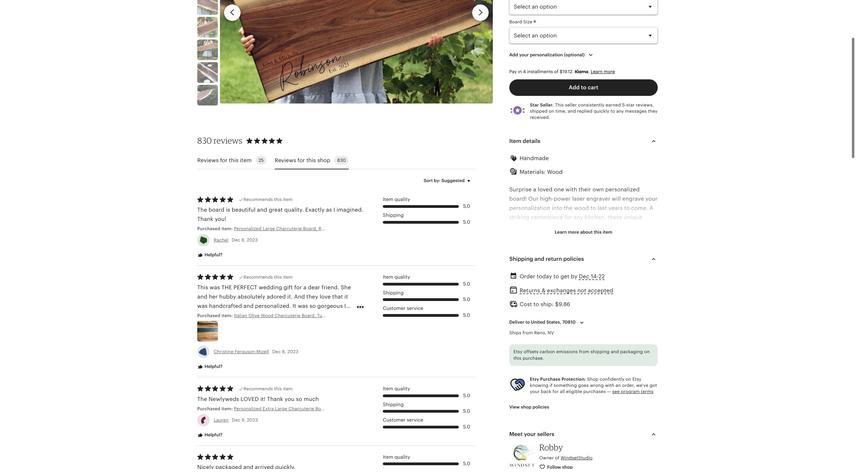 Task type: describe. For each thing, give the bounding box(es) containing it.
anniversary,
[[547, 252, 579, 258]]

dec left 14- at the bottom right
[[579, 274, 590, 280]]

is down character,
[[613, 420, 617, 426]]

2 quality from the top
[[395, 274, 410, 280]]

boards, inside to make each board, we hand-pick each piece of walnut with very high standards and select only the best pieces with their own unique character, figuring, and coloration. therefore, each board is a little different (i.e. wood will have different grains, patterns, etc). a high level of care and attention go into each of our boards, and our goal is for you to enjoy the products we make with the same enthusiasm we had creating them, and that they add beauty to y
[[520, 448, 540, 454]]

each up "meet your sellers" dropdown button
[[581, 420, 594, 426]]

1 vertical spatial so
[[296, 396, 302, 402]]

.
[[588, 69, 590, 74]]

recommends for beautiful
[[244, 197, 273, 202]]

to left the enjoy
[[603, 448, 609, 454]]

purchases
[[584, 389, 606, 394]]

to inside this was the perfect wedding gift for a dear friend. she and her hubby absolutely adored it. and they love that it was handcrafted and personalized. it was so gorgeous i need to gift myself one!
[[212, 313, 218, 318]]

earned
[[606, 102, 621, 108]]

4 5.0 from the top
[[463, 297, 470, 302]]

handcrafted
[[209, 303, 242, 309]]

item details button
[[503, 133, 664, 150]]

and inside etsy offsets carbon emissions from shipping and packaging on this purchase.
[[611, 349, 619, 354]]

if
[[550, 383, 553, 388]]

any inside this seller consistently earned 5-star reviews, shipped on time, and replied quickly to any messages they received.
[[616, 109, 624, 114]]

hubby
[[219, 294, 236, 300]]

and inside this seller consistently earned 5-star reviews, shipped on time, and replied quickly to any messages they received.
[[568, 109, 576, 114]]

9.86
[[559, 302, 570, 307]]

lauren
[[214, 418, 229, 423]]

view shop policies button
[[504, 401, 555, 414]]

to inside deliver to united states, 70810 dropdown button
[[526, 320, 530, 325]]

the right the enjoy
[[626, 448, 635, 454]]

0 vertical spatial high
[[555, 402, 567, 407]]

2 5.0 from the top
[[463, 219, 470, 225]]

8, for thank
[[242, 418, 246, 423]]

we down 70810
[[567, 327, 575, 333]]

8 5.0 from the top
[[463, 424, 470, 430]]

shop inside tab list
[[317, 157, 330, 163]]

item up quality. at the left top
[[283, 197, 293, 202]]

beautiful inside surprise a loved one with their own personalized board! our high-power laser engraver will engrave your personalization into the wood to last years to come. a striking centerpiece for any kitchen, these unique personalized charcuterie boards can be used to serve charcuterie, cutting boards, appetizers, cheese, food prep, or even be used as home decor. a beautiful wedding gift, anniversary, housewarming, or just because! you're getting a genuine live edge walnut board crafted by hand when you order from windset studio.
[[617, 243, 641, 249]]

carbon
[[540, 349, 555, 354]]

to down "enthusiasm"
[[619, 467, 625, 469]]

the down -
[[584, 355, 592, 361]]

1 horizontal spatial or
[[623, 252, 629, 258]]

our down really
[[612, 336, 621, 342]]

enjoy
[[610, 448, 625, 454]]

reviews for reviews for this item
[[197, 157, 219, 163]]

striking
[[510, 215, 530, 221]]

crafted
[[527, 271, 546, 277]]

for inside to make each board, we hand-pick each piece of walnut with very high standards and select only the best pieces with their own unique character, figuring, and coloration. therefore, each board is a little different (i.e. wood will have different grains, patterns, etc). a high level of care and attention go into each of our boards, and our goal is for you to enjoy the products we make with the same enthusiasm we had creating them, and that they add beauty to y
[[583, 448, 590, 454]]

beautiful inside the board is beautiful and great quality. exactly as i imagined. thank you!
[[232, 207, 256, 213]]

get
[[561, 274, 570, 280]]

into inside to make each board, we hand-pick each piece of walnut with very high standards and select only the best pieces with their own unique character, figuring, and coloration. therefore, each board is a little different (i.e. wood will have different grains, patterns, etc). a high level of care and attention go into each of our boards, and our goal is for you to enjoy the products we make with the same enthusiasm we had creating them, and that they add beauty to y
[[622, 439, 633, 445]]

1 vertical spatial 8,
[[282, 349, 286, 355]]

0 vertical spatial learn
[[591, 69, 603, 74]]

with inside surprise a loved one with their own personalized board! our high-power laser engraver will engrave your personalization into the wood to last years to come. a striking centerpiece for any kitchen, these unique personalized charcuterie boards can be used to serve charcuterie, cutting boards, appetizers, cheese, food prep, or even be used as home decor. a beautiful wedding gift, anniversary, housewarming, or just because! you're getting a genuine live edge walnut board crafted by hand when you order from windset studio.
[[566, 187, 577, 192]]

personalized extra large charcuterie board live edge engraved image 6 image
[[197, 17, 218, 38]]

meet
[[510, 431, 523, 437]]

0 horizontal spatial philosophy
[[553, 346, 583, 351]]

the newlyweds loved it! thank you so much
[[197, 396, 319, 402]]

6 5.0 from the top
[[463, 393, 470, 398]]

as inside the board is beautiful and great quality. exactly as i imagined. thank you!
[[326, 207, 332, 213]]

from inside surprise a loved one with their own personalized board! our high-power laser engraver will engrave your personalization into the wood to last years to come. a striking centerpiece for any kitchen, these unique personalized charcuterie boards can be used to serve charcuterie, cutting boards, appetizers, cheese, food prep, or even be used as home decor. a beautiful wedding gift, anniversary, housewarming, or just because! you're getting a genuine live edge walnut board crafted by hand when you order from windset studio.
[[614, 271, 627, 277]]

windset inside windset studio is a teacher-owned business located in reno, nevada. we live our lives with the philosophy that the environment we create is really an extension of who we are. everything we put into our boards exemplifies this philosophy - from the attention to detail, materials, tools, and the lumber we meticulously hand select.
[[510, 308, 531, 314]]

of down patterns,
[[649, 439, 654, 445]]

the up 'figuring,' in the bottom of the page
[[638, 402, 647, 407]]

even
[[532, 243, 545, 249]]

and left her
[[197, 294, 207, 300]]

care
[[563, 439, 575, 445]]

personalization inside dropdown button
[[530, 52, 563, 58]]

live inside surprise a loved one with their own personalized board! our high-power laser engraver will engrave your personalization into the wood to last years to come. a striking centerpiece for any kitchen, these unique personalized charcuterie boards can be used to serve charcuterie, cutting boards, appetizers, cheese, food prep, or even be used as home decor. a beautiful wedding gift, anniversary, housewarming, or just because! you're getting a genuine live edge walnut board crafted by hand when you order from windset studio.
[[602, 261, 611, 267]]

personalized extra large charcuterie board live edge engraved image 7 image
[[197, 40, 218, 60]]

sellers
[[537, 431, 555, 437]]

1 vertical spatial be
[[547, 243, 553, 249]]

attention inside to make each board, we hand-pick each piece of walnut with very high standards and select only the best pieces with their own unique character, figuring, and coloration. therefore, each board is a little different (i.e. wood will have different grains, patterns, etc). a high level of care and attention go into each of our boards, and our goal is for you to enjoy the products we make with the same enthusiasm we had creating them, and that they add beauty to y
[[588, 439, 612, 445]]

with down goal
[[560, 458, 572, 464]]

her
[[209, 294, 218, 300]]

extension
[[625, 327, 651, 333]]

from up who
[[523, 330, 533, 335]]

the up really
[[607, 317, 616, 323]]

cost to ship: $ 9.86
[[520, 302, 570, 307]]

item up the newlyweds loved it! thank you so much
[[283, 386, 293, 392]]

had
[[641, 458, 651, 464]]

this inside windset studio is a teacher-owned business located in reno, nevada. we live our lives with the philosophy that the environment we create is really an extension of who we are. everything we put into our boards exemplifies this philosophy - from the attention to detail, materials, tools, and the lumber we meticulously hand select.
[[542, 346, 551, 351]]

0 horizontal spatial was
[[197, 303, 208, 309]]

personalized extra large charcuterie board live edge engraved image 5 image
[[197, 0, 218, 15]]

2023 for thank
[[247, 418, 258, 423]]

2 recommends from the top
[[244, 275, 273, 280]]

dec right mizell
[[272, 349, 281, 355]]

item: for newlyweds
[[222, 406, 233, 411]]

each down patterns,
[[634, 439, 647, 445]]

2 horizontal spatial a
[[650, 205, 654, 211]]

deliver
[[510, 320, 525, 325]]

star seller.
[[530, 102, 554, 108]]

1 quality from the top
[[395, 197, 410, 202]]

helpful? button for the board is beautiful and great quality. exactly as i imagined. thank you!
[[192, 249, 228, 262]]

wood inside surprise a loved one with their own personalized board! our high-power laser engraver will engrave your personalization into the wood to last years to come. a striking centerpiece for any kitchen, these unique personalized charcuterie boards can be used to serve charcuterie, cutting boards, appetizers, cheese, food prep, or even be used as home decor. a beautiful wedding gift, anniversary, housewarming, or just because! you're getting a genuine live edge walnut board crafted by hand when you order from windset studio.
[[574, 205, 589, 211]]

helpful? for the board is beautiful and great quality. exactly as i imagined. thank you!
[[204, 253, 223, 258]]

shop confidently on etsy knowing if something goes wrong with an order, we've got your back for all eligible purchases —
[[530, 377, 657, 394]]

everything
[[550, 336, 579, 342]]

$19.12.
[[560, 69, 574, 74]]

1 different from the left
[[510, 430, 533, 435]]

and down best
[[510, 420, 520, 426]]

1 horizontal spatial more
[[604, 69, 615, 74]]

0 horizontal spatial gift
[[219, 313, 229, 318]]

deliver to united states, 70810
[[510, 320, 576, 325]]

purchased item: for board
[[197, 226, 234, 231]]

they inside this seller consistently earned 5-star reviews, shipped on time, and replied quickly to any messages they received.
[[648, 109, 658, 114]]

they inside to make each board, we hand-pick each piece of walnut with very high standards and select only the best pieces with their own unique character, figuring, and coloration. therefore, each board is a little different (i.e. wood will have different grains, patterns, etc). a high level of care and attention go into each of our boards, and our goal is for you to enjoy the products we make with the same enthusiasm we had creating them, and that they add beauty to y
[[574, 467, 586, 469]]

with inside shop confidently on etsy knowing if something goes wrong with an order, we've got your back for all eligible purchases —
[[605, 383, 615, 388]]

recommends this item for thank
[[244, 386, 293, 392]]

0 vertical spatial or
[[525, 243, 531, 249]]

into inside windset studio is a teacher-owned business located in reno, nevada. we live our lives with the philosophy that the environment we create is really an extension of who we are. everything we put into our boards exemplifies this philosophy - from the attention to detail, materials, tools, and the lumber we meticulously hand select.
[[600, 336, 611, 342]]

you!
[[215, 216, 226, 222]]

thank inside the board is beautiful and great quality. exactly as i imagined. thank you!
[[197, 216, 213, 222]]

we down "packaging"
[[614, 355, 622, 361]]

edge
[[613, 261, 627, 267]]

by inside surprise a loved one with their own personalized board! our high-power laser engraver will engrave your personalization into the wood to last years to come. a striking centerpiece for any kitchen, these unique personalized charcuterie boards can be used to serve charcuterie, cutting boards, appetizers, cheese, food prep, or even be used as home decor. a beautiful wedding gift, anniversary, housewarming, or just because! you're getting a genuine live edge walnut board crafted by hand when you order from windset studio.
[[548, 271, 554, 277]]

2 different from the left
[[587, 430, 610, 435]]

on for shipped
[[549, 109, 555, 114]]

patterns,
[[631, 430, 655, 435]]

own inside to make each board, we hand-pick each piece of walnut with very high standards and select only the best pieces with their own unique character, figuring, and coloration. therefore, each board is a little different (i.e. wood will have different grains, patterns, etc). a high level of care and attention go into each of our boards, and our goal is for you to enjoy the products we make with the same enthusiasm we had creating them, and that they add beauty to y
[[569, 411, 580, 417]]

christine ferguson-mizell link
[[214, 349, 269, 355]]

order today to get by dec 14-22
[[520, 274, 605, 280]]

the inside surprise a loved one with their own personalized board! our high-power laser engraver will engrave your personalization into the wood to last years to come. a striking centerpiece for any kitchen, these unique personalized charcuterie boards can be used to serve charcuterie, cutting boards, appetizers, cheese, food prep, or even be used as home decor. a beautiful wedding gift, anniversary, housewarming, or just because! you're getting a genuine live edge walnut board crafted by hand when you order from windset studio.
[[564, 205, 573, 211]]

eligible
[[566, 389, 582, 394]]

program
[[621, 389, 640, 394]]

perfect
[[234, 285, 257, 290]]

one!
[[253, 313, 264, 318]]

walnut inside surprise a loved one with their own personalized board! our high-power laser engraver will engrave your personalization into the wood to last years to come. a striking centerpiece for any kitchen, these unique personalized charcuterie boards can be used to serve charcuterie, cutting boards, appetizers, cheese, food prep, or even be used as home decor. a beautiful wedding gift, anniversary, housewarming, or just because! you're getting a genuine live edge walnut board crafted by hand when you order from windset studio.
[[628, 261, 646, 267]]

ships
[[510, 330, 522, 335]]

item up it.
[[283, 275, 293, 280]]

a up our
[[533, 187, 537, 192]]

shipped
[[530, 109, 548, 114]]

rachel
[[214, 238, 229, 243]]

uniqueness
[[510, 383, 545, 389]]

of left terms
[[635, 392, 640, 398]]

the down goal
[[573, 458, 582, 464]]

see program terms
[[613, 389, 654, 394]]

who
[[510, 299, 523, 305]]

boards, inside surprise a loved one with their own personalized board! our high-power laser engraver will engrave your personalization into the wood to last years to come. a striking centerpiece for any kitchen, these unique personalized charcuterie boards can be used to serve charcuterie, cutting boards, appetizers, cheese, food prep, or even be used as home decor. a beautiful wedding gift, anniversary, housewarming, or just because! you're getting a genuine live edge walnut board crafted by hand when you order from windset studio.
[[564, 233, 584, 239]]

our down teacher-
[[570, 317, 579, 323]]

star
[[627, 102, 635, 108]]

goes
[[578, 383, 589, 388]]

put
[[590, 336, 599, 342]]

is down $
[[552, 308, 556, 314]]

sort
[[424, 178, 433, 183]]

only
[[626, 402, 637, 407]]

by:
[[434, 178, 441, 183]]

when
[[571, 271, 585, 277]]

learn inside "dropdown button"
[[555, 230, 567, 235]]

windset inside surprise a loved one with their own personalized board! our high-power laser engraver will engrave your personalization into the wood to last years to come. a striking centerpiece for any kitchen, these unique personalized charcuterie boards can be used to serve charcuterie, cutting boards, appetizers, cheese, food prep, or even be used as home decor. a beautiful wedding gift, anniversary, housewarming, or just because! you're getting a genuine live edge walnut board crafted by hand when you order from windset studio.
[[628, 271, 650, 277]]

item inside tab list
[[240, 157, 252, 163]]

in inside windset studio is a teacher-owned business located in reno, nevada. we live our lives with the philosophy that the environment we create is really an extension of who we are. everything we put into our boards exemplifies this philosophy - from the attention to detail, materials, tools, and the lumber we meticulously hand select.
[[651, 308, 656, 314]]

are
[[535, 299, 546, 305]]

wedding inside this was the perfect wedding gift for a dear friend. she and her hubby absolutely adored it. and they love that it was handcrafted and personalized. it was so gorgeous i need to gift myself one!
[[259, 285, 282, 290]]

reviews
[[214, 136, 242, 146]]

3 quality from the top
[[395, 386, 410, 392]]

shop
[[587, 377, 599, 382]]

purchased item: for newlyweds
[[197, 406, 234, 411]]

helpful? button for the newlyweds loved it! thank you so much
[[192, 429, 228, 442]]

1 horizontal spatial thank
[[267, 396, 283, 402]]

we right all
[[567, 392, 574, 398]]

your inside shop confidently on etsy knowing if something goes wrong with an order, we've got your back for all eligible purchases —
[[530, 389, 540, 394]]

your up 4
[[519, 52, 529, 58]]

reviews,
[[636, 102, 654, 108]]

that inside this was the perfect wedding gift for a dear friend. she and her hubby absolutely adored it. and they love that it was handcrafted and personalized. it was so gorgeous i need to gift myself one!
[[332, 294, 343, 300]]

we left had
[[632, 458, 639, 464]]

and inside the board is beautiful and great quality. exactly as i imagined. thank you!
[[257, 207, 267, 213]]

is up windsetstudio
[[577, 448, 581, 454]]

this for seller
[[555, 102, 564, 108]]

1 horizontal spatial philosophy
[[617, 317, 647, 323]]

owner
[[539, 455, 554, 461]]

order
[[598, 271, 613, 277]]

you inside to make each board, we hand-pick each piece of walnut with very high standards and select only the best pieces with their own unique character, figuring, and coloration. therefore, each board is a little different (i.e. wood will have different grains, patterns, etc). a high level of care and attention go into each of our boards, and our goal is for you to enjoy the products we make with the same enthusiasm we had creating them, and that they add beauty to y
[[592, 448, 602, 454]]

item inside "dropdown button"
[[603, 230, 613, 235]]

unique inside surprise a loved one with their own personalized board! our high-power laser engraver will engrave your personalization into the wood to last years to come. a striking centerpiece for any kitchen, these unique personalized charcuterie boards can be used to serve charcuterie, cutting boards, appetizers, cheese, food prep, or even be used as home decor. a beautiful wedding gift, anniversary, housewarming, or just because! you're getting a genuine live edge walnut board crafted by hand when you order from windset studio.
[[624, 215, 643, 221]]

0 horizontal spatial high
[[528, 439, 540, 445]]

and up owner
[[542, 448, 552, 454]]

nevada.
[[526, 317, 548, 323]]

laser
[[572, 196, 585, 202]]

and down owner
[[550, 467, 560, 469]]

0 vertical spatial make
[[517, 392, 532, 398]]

quickly
[[594, 109, 610, 114]]

—
[[607, 389, 611, 394]]

each up select
[[604, 392, 617, 398]]

we down the ships from reno, nv
[[529, 336, 537, 342]]

830 reviews
[[197, 136, 242, 146]]

2 horizontal spatial was
[[298, 303, 308, 309]]

prep,
[[510, 243, 524, 249]]

add your personalization (optional) button
[[504, 48, 600, 62]]

any inside surprise a loved one with their own personalized board! our high-power laser engraver will engrave your personalization into the wood to last years to come. a striking centerpiece for any kitchen, these unique personalized charcuterie boards can be used to serve charcuterie, cutting boards, appetizers, cheese, food prep, or even be used as home decor. a beautiful wedding gift, anniversary, housewarming, or just because! you're getting a genuine live edge walnut board crafted by hand when you order from windset studio.
[[574, 215, 583, 221]]

3 item quality from the top
[[383, 386, 410, 392]]

item inside dropdown button
[[510, 138, 522, 144]]

0 vertical spatial gift
[[284, 285, 293, 290]]

returns
[[520, 288, 540, 294]]

and down "have"
[[576, 439, 586, 445]]

very
[[542, 402, 553, 407]]

wood
[[547, 169, 563, 175]]

0 vertical spatial be
[[609, 224, 616, 230]]

are.
[[539, 336, 549, 342]]

go
[[614, 439, 621, 445]]

housewarming,
[[580, 252, 622, 258]]

it
[[293, 303, 296, 309]]

select
[[608, 402, 624, 407]]

0 vertical spatial in
[[518, 69, 522, 74]]

standards
[[568, 402, 595, 407]]

this inside "dropdown button"
[[594, 230, 602, 235]]

that inside to make each board, we hand-pick each piece of walnut with very high standards and select only the best pieces with their own unique character, figuring, and coloration. therefore, each board is a little different (i.e. wood will have different grains, patterns, etc). a high level of care and attention go into each of our boards, and our goal is for you to enjoy the products we make with the same enthusiasm we had creating them, and that they add beauty to y
[[562, 467, 573, 469]]

create
[[577, 327, 594, 333]]

robby image
[[510, 444, 535, 469]]

0 horizontal spatial used
[[555, 243, 568, 249]]

live inside windset studio is a teacher-owned business located in reno, nevada. we live our lives with the philosophy that the environment we create is really an extension of who we are. everything we put into our boards exemplifies this philosophy - from the attention to detail, materials, tools, and the lumber we meticulously hand select.
[[559, 317, 568, 323]]

dec right lauren link
[[232, 418, 240, 423]]

0 vertical spatial personalized
[[606, 187, 640, 192]]

united
[[531, 320, 545, 325]]

materials,
[[528, 355, 554, 361]]

tab list containing reviews for this item
[[197, 152, 476, 170]]

830 for 830 reviews
[[197, 136, 212, 146]]

years
[[609, 205, 623, 211]]

their inside to make each board, we hand-pick each piece of walnut with very high standards and select only the best pieces with their own unique character, figuring, and coloration. therefore, each board is a little different (i.e. wood will have different grains, patterns, etc). a high level of care and attention go into each of our boards, and our goal is for you to enjoy the products we make with the same enthusiasm we had creating them, and that they add beauty to y
[[555, 411, 567, 417]]

christine ferguson-mizell dec 8, 2023
[[214, 349, 298, 355]]

their inside surprise a loved one with their own personalized board! our high-power laser engraver will engrave your personalization into the wood to last years to come. a striking centerpiece for any kitchen, these unique personalized charcuterie boards can be used to serve charcuterie, cutting boards, appetizers, cheese, food prep, or even be used as home decor. a beautiful wedding gift, anniversary, housewarming, or just because! you're getting a genuine live edge walnut board crafted by hand when you order from windset studio.
[[579, 187, 591, 192]]

pick
[[591, 392, 603, 398]]

4 quality from the top
[[395, 454, 410, 460]]

for inside surprise a loved one with their own personalized board! our high-power laser engraver will engrave your personalization into the wood to last years to come. a striking centerpiece for any kitchen, these unique personalized charcuterie boards can be used to serve charcuterie, cutting boards, appetizers, cheese, food prep, or even be used as home decor. a beautiful wedding gift, anniversary, housewarming, or just because! you're getting a genuine live edge walnut board crafted by hand when you order from windset studio.
[[565, 215, 572, 221]]

confidently
[[600, 377, 625, 382]]

you inside surprise a loved one with their own personalized board! our high-power laser engraver will engrave your personalization into the wood to last years to come. a striking centerpiece for any kitchen, these unique personalized charcuterie boards can be used to serve charcuterie, cutting boards, appetizers, cheese, food prep, or even be used as home decor. a beautiful wedding gift, anniversary, housewarming, or just because! you're getting a genuine live edge walnut board crafted by hand when you order from windset studio.
[[587, 271, 597, 277]]

personalization inside surprise a loved one with their own personalized board! our high-power laser engraver will engrave your personalization into the wood to last years to come. a striking centerpiece for any kitchen, these unique personalized charcuterie boards can be used to serve charcuterie, cutting boards, appetizers, cheese, food prep, or even be used as home decor. a beautiful wedding gift, anniversary, housewarming, or just because! you're getting a genuine live edge walnut board crafted by hand when you order from windset studio.
[[510, 205, 551, 211]]

the up lumber
[[602, 346, 610, 351]]

1 vertical spatial 2023
[[287, 349, 298, 355]]

windsetstudio
[[561, 455, 593, 461]]

our down etc).
[[510, 448, 519, 454]]

with down very at the bottom right of the page
[[542, 411, 553, 417]]

to right we
[[534, 302, 539, 307]]

1 horizontal spatial reno,
[[534, 330, 547, 335]]

1 horizontal spatial by
[[571, 274, 578, 280]]

reviews for this shop
[[275, 157, 330, 163]]

so inside this was the perfect wedding gift for a dear friend. she and her hubby absolutely adored it. and they love that it was handcrafted and personalized. it was so gorgeous i need to gift myself one!
[[310, 303, 316, 309]]

we up them,
[[535, 458, 543, 464]]

reno, inside windset studio is a teacher-owned business located in reno, nevada. we live our lives with the philosophy that the environment we create is really an extension of who we are. everything we put into our boards exemplifies this philosophy - from the attention to detail, materials, tools, and the lumber we meticulously hand select.
[[510, 317, 525, 323]]

1 horizontal spatial was
[[210, 285, 220, 290]]

these
[[608, 215, 623, 221]]

returns & exchanges not accepted
[[520, 288, 613, 294]]

this inside etsy offsets carbon emissions from shipping and packaging on this purchase.
[[514, 356, 522, 361]]

as inside surprise a loved one with their own personalized board! our high-power laser engraver will engrave your personalization into the wood to last years to come. a striking centerpiece for any kitchen, these unique personalized charcuterie boards can be used to serve charcuterie, cutting boards, appetizers, cheese, food prep, or even be used as home decor. a beautiful wedding gift, anniversary, housewarming, or just because! you're getting a genuine live edge walnut board crafted by hand when you order from windset studio.
[[569, 243, 575, 249]]

1 horizontal spatial used
[[617, 224, 630, 230]]

on for packaging
[[644, 349, 650, 354]]

own inside surprise a loved one with their own personalized board! our high-power laser engraver will engrave your personalization into the wood to last years to come. a striking centerpiece for any kitchen, these unique personalized charcuterie boards can be used to serve charcuterie, cutting boards, appetizers, cheese, food prep, or even be used as home decor. a beautiful wedding gift, anniversary, housewarming, or just because! you're getting a genuine live edge walnut board crafted by hand when you order from windset studio.
[[593, 187, 604, 192]]

1 vertical spatial personalized
[[510, 224, 544, 230]]

to inside add to cart button
[[581, 85, 587, 90]]

can
[[598, 224, 607, 230]]

for inside this was the perfect wedding gift for a dear friend. she and her hubby absolutely adored it. and they love that it was handcrafted and personalized. it was so gorgeous i need to gift myself one!
[[294, 285, 302, 290]]

etsy for etsy offsets carbon emissions from shipping and packaging on this purchase.
[[514, 349, 523, 354]]

item: for board
[[222, 226, 233, 231]]

cost
[[520, 302, 532, 307]]

will inside surprise a loved one with their own personalized board! our high-power laser engraver will engrave your personalization into the wood to last years to come. a striking centerpiece for any kitchen, these unique personalized charcuterie boards can be used to serve charcuterie, cutting boards, appetizers, cheese, food prep, or even be used as home decor. a beautiful wedding gift, anniversary, housewarming, or just because! you're getting a genuine live edge walnut board crafted by hand when you order from windset studio.
[[612, 196, 621, 202]]

add for add to cart
[[569, 85, 580, 90]]

to down engrave
[[624, 205, 630, 211]]

policies inside dropdown button
[[564, 256, 584, 262]]

purchased for newlyweds
[[197, 406, 220, 411]]

add to cart button
[[510, 79, 658, 96]]

gift,
[[534, 252, 545, 258]]

gorgeous
[[317, 303, 343, 309]]



Task type: locate. For each thing, give the bounding box(es) containing it.
3 recommends this item from the top
[[244, 386, 293, 392]]

0 horizontal spatial windset
[[510, 308, 531, 314]]

0 horizontal spatial be
[[547, 243, 553, 249]]

policies inside button
[[533, 405, 549, 410]]

board
[[510, 19, 522, 24]]

boards inside surprise a loved one with their own personalized board! our high-power laser engraver will engrave your personalization into the wood to last years to come. a striking centerpiece for any kitchen, these unique personalized charcuterie boards can be used to serve charcuterie, cutting boards, appetizers, cheese, food prep, or even be used as home decor. a beautiful wedding gift, anniversary, housewarming, or just because! you're getting a genuine live edge walnut board crafted by hand when you order from windset studio.
[[578, 224, 596, 230]]

because!
[[510, 261, 534, 267]]

with up the —
[[605, 383, 615, 388]]

wedding up "because!"
[[510, 252, 533, 258]]

thank
[[197, 216, 213, 222], [267, 396, 283, 402]]

and inside dropdown button
[[535, 256, 545, 262]]

2 customer service from the top
[[383, 417, 424, 423]]

be
[[609, 224, 616, 230], [547, 243, 553, 249]]

2 item: from the top
[[222, 313, 233, 318]]

1 vertical spatial unique
[[582, 411, 600, 417]]

0 vertical spatial service
[[407, 306, 424, 311]]

is up 'put' on the bottom of page
[[595, 327, 599, 333]]

5 5.0 from the top
[[463, 313, 470, 318]]

0 vertical spatial reno,
[[510, 317, 525, 323]]

&
[[542, 288, 546, 294]]

walnut up best
[[510, 402, 527, 407]]

to inside this seller consistently earned 5-star reviews, shipped on time, and replied quickly to any messages they received.
[[611, 109, 615, 114]]

0 vertical spatial 8,
[[242, 238, 246, 243]]

exemplifies
[[510, 346, 540, 351]]

their up laser
[[579, 187, 591, 192]]

select.
[[525, 364, 542, 370]]

1 vertical spatial their
[[555, 411, 567, 417]]

thank left you!
[[197, 216, 213, 222]]

tab list
[[197, 152, 476, 170]]

1 purchased item: from the top
[[197, 226, 234, 231]]

from down the edge
[[614, 271, 627, 277]]

the for the newlyweds loved it! thank you so much
[[197, 396, 207, 402]]

beautiful up rachel dec 8, 2023
[[232, 207, 256, 213]]

2 service from the top
[[407, 417, 424, 423]]

beautiful
[[232, 207, 256, 213], [617, 243, 641, 249]]

the
[[197, 207, 207, 213], [197, 396, 207, 402]]

their
[[579, 187, 591, 192], [555, 411, 567, 417]]

they down dear
[[307, 294, 318, 300]]

1 service from the top
[[407, 306, 424, 311]]

more left about
[[568, 230, 579, 235]]

and down absolutely in the bottom of the page
[[244, 303, 254, 309]]

0 horizontal spatial more
[[568, 230, 579, 235]]

from right -
[[588, 346, 600, 351]]

last
[[598, 205, 607, 211]]

1 vertical spatial a
[[612, 243, 616, 249]]

the board is beautiful and great quality. exactly as i imagined. thank you!
[[197, 207, 363, 222]]

recommends this item up great
[[244, 197, 293, 202]]

in right located
[[651, 308, 656, 314]]

2 vertical spatial on
[[626, 377, 631, 382]]

a inside windset studio is a teacher-owned business located in reno, nevada. we live our lives with the philosophy that the environment we create is really an extension of who we are. everything we put into our boards exemplifies this philosophy - from the attention to detail, materials, tools, and the lumber we meticulously hand select.
[[558, 308, 561, 314]]

0 vertical spatial wedding
[[510, 252, 533, 258]]

much
[[304, 396, 319, 402]]

1 helpful? from the top
[[204, 253, 223, 258]]

8, for and
[[242, 238, 246, 243]]

a inside to make each board, we hand-pick each piece of walnut with very high standards and select only the best pieces with their own unique character, figuring, and coloration. therefore, each board is a little different (i.e. wood will have different grains, patterns, etc). a high level of care and attention go into each of our boards, and our goal is for you to enjoy the products we make with the same enthusiasm we had creating them, and that they add beauty to y
[[618, 420, 621, 426]]

personalization down our
[[510, 205, 551, 211]]

boards,
[[564, 233, 584, 239], [520, 448, 540, 454]]

2023 right rachel link
[[247, 238, 258, 243]]

4 item quality from the top
[[383, 454, 410, 460]]

2 purchased item: from the top
[[197, 313, 234, 318]]

3 helpful? from the top
[[204, 432, 223, 438]]

from inside windset studio is a teacher-owned business located in reno, nevada. we live our lives with the philosophy that the environment we create is really an extension of who we are. everything we put into our boards exemplifies this philosophy - from the attention to detail, materials, tools, and the lumber we meticulously hand select.
[[588, 346, 600, 351]]

0 vertical spatial that
[[332, 294, 343, 300]]

used up anniversary,
[[555, 243, 568, 249]]

board inside the board is beautiful and great quality. exactly as i imagined. thank you!
[[209, 207, 224, 213]]

not
[[578, 288, 587, 294]]

0 vertical spatial hand
[[556, 271, 569, 277]]

into right go
[[622, 439, 633, 445]]

into inside surprise a loved one with their own personalized board! our high-power laser engraver will engrave your personalization into the wood to last years to come. a striking centerpiece for any kitchen, these unique personalized charcuterie boards can be used to serve charcuterie, cutting boards, appetizers, cheese, food prep, or even be used as home decor. a beautiful wedding gift, anniversary, housewarming, or just because! you're getting a genuine live edge walnut board crafted by hand when you order from windset studio.
[[552, 205, 563, 211]]

recommends for it!
[[244, 386, 273, 392]]

2 vertical spatial that
[[562, 467, 573, 469]]

0 vertical spatial used
[[617, 224, 630, 230]]

1 horizontal spatial etsy
[[530, 377, 539, 382]]

0 vertical spatial you
[[587, 271, 597, 277]]

0 vertical spatial recommends
[[244, 197, 273, 202]]

the inside the board is beautiful and great quality. exactly as i imagined. thank you!
[[197, 207, 207, 213]]

wood up the level
[[545, 430, 560, 435]]

1 helpful? button from the top
[[192, 249, 228, 262]]

rachel dec 8, 2023
[[214, 238, 258, 243]]

1 vertical spatial the
[[197, 396, 207, 402]]

your up come.
[[646, 196, 658, 202]]

ferguson-
[[235, 349, 257, 355]]

from left shipping
[[579, 349, 590, 354]]

with up pieces at the right of the page
[[529, 402, 540, 407]]

to left get at bottom
[[554, 274, 559, 280]]

the for the board is beautiful and great quality. exactly as i imagined. thank you!
[[197, 207, 207, 213]]

on inside etsy offsets carbon emissions from shipping and packaging on this purchase.
[[644, 349, 650, 354]]

this up time,
[[555, 102, 564, 108]]

3 5.0 from the top
[[463, 281, 470, 287]]

0 vertical spatial purchased
[[197, 226, 220, 231]]

board up you!
[[209, 207, 224, 213]]

high down meet your sellers
[[528, 439, 540, 445]]

1 horizontal spatial as
[[569, 243, 575, 249]]

and down the pick
[[596, 402, 606, 407]]

this inside this was the perfect wedding gift for a dear friend. she and her hubby absolutely adored it. and they love that it was handcrafted and personalized. it was so gorgeous i need to gift myself one!
[[197, 285, 208, 290]]

3 recommends from the top
[[244, 386, 273, 392]]

boards for boards,
[[578, 224, 596, 230]]

1 vertical spatial an
[[616, 383, 621, 388]]

1 horizontal spatial learn
[[591, 69, 603, 74]]

etsy for etsy purchase protection:
[[530, 377, 539, 382]]

1 item quality from the top
[[383, 197, 410, 202]]

boards
[[578, 224, 596, 230], [623, 336, 641, 342]]

reviews for reviews for this shop
[[275, 157, 296, 163]]

detail,
[[510, 355, 526, 361]]

1 horizontal spatial will
[[612, 196, 621, 202]]

with down the owned
[[594, 317, 606, 323]]

order,
[[622, 383, 635, 388]]

1 vertical spatial wood
[[545, 430, 560, 435]]

boards, up products
[[520, 448, 540, 454]]

0 vertical spatial on
[[549, 109, 555, 114]]

with inside windset studio is a teacher-owned business located in reno, nevada. we live our lives with the philosophy that the environment we create is really an extension of who we are. everything we put into our boards exemplifies this philosophy - from the attention to detail, materials, tools, and the lumber we meticulously hand select.
[[594, 317, 606, 323]]

1 the from the top
[[197, 207, 207, 213]]

an inside windset studio is a teacher-owned business located in reno, nevada. we live our lives with the philosophy that the environment we create is really an extension of who we are. everything we put into our boards exemplifies this philosophy - from the attention to detail, materials, tools, and the lumber we meticulously hand select.
[[617, 327, 624, 333]]

to inside windset studio is a teacher-owned business located in reno, nevada. we live our lives with the philosophy that the environment we create is really an extension of who we are. everything we put into our boards exemplifies this philosophy - from the attention to detail, materials, tools, and the lumber we meticulously hand select.
[[638, 346, 643, 351]]

of inside robby owner of windsetstudio
[[555, 455, 560, 461]]

emissions
[[556, 349, 578, 354]]

2 reviews from the left
[[275, 157, 296, 163]]

each down knowing
[[533, 392, 546, 398]]

materials: wood
[[520, 169, 563, 175]]

cutting
[[543, 233, 563, 239]]

to left the serve
[[632, 224, 637, 230]]

boards for to
[[623, 336, 641, 342]]

seller.
[[540, 102, 554, 108]]

of left 'care' at the right bottom of the page
[[556, 439, 561, 445]]

to down the earned
[[611, 109, 615, 114]]

meet your sellers
[[510, 431, 555, 437]]

1 horizontal spatial walnut
[[628, 261, 646, 267]]

to left the last
[[591, 205, 596, 211]]

1 horizontal spatial this
[[555, 102, 564, 108]]

2023 down loved on the left bottom
[[247, 418, 258, 423]]

unique inside to make each board, we hand-pick each piece of walnut with very high standards and select only the best pieces with their own unique character, figuring, and coloration. therefore, each board is a little different (i.e. wood will have different grains, patterns, etc). a high level of care and attention go into each of our boards, and our goal is for you to enjoy the products we make with the same enthusiasm we had creating them, and that they add beauty to y
[[582, 411, 600, 417]]

on inside this seller consistently earned 5-star reviews, shipped on time, and replied quickly to any messages they received.
[[549, 109, 555, 114]]

each
[[533, 392, 546, 398], [604, 392, 617, 398], [581, 420, 594, 426], [634, 439, 647, 445]]

purchased for board
[[197, 226, 220, 231]]

helpful? button
[[192, 249, 228, 262], [192, 361, 228, 373], [192, 429, 228, 442]]

walnut down just
[[628, 261, 646, 267]]

details
[[523, 138, 540, 144]]

0 vertical spatial customer
[[383, 306, 406, 311]]

1 vertical spatial wedding
[[259, 285, 282, 290]]

etsy
[[514, 349, 523, 354], [530, 377, 539, 382], [633, 377, 642, 382]]

2023 right mizell
[[287, 349, 298, 355]]

will inside to make each board, we hand-pick each piece of walnut with very high standards and select only the best pieces with their own unique character, figuring, and coloration. therefore, each board is a little different (i.e. wood will have different grains, patterns, etc). a high level of care and attention go into each of our boards, and our goal is for you to enjoy the products we make with the same enthusiasm we had creating them, and that they add beauty to y
[[562, 430, 571, 435]]

gift
[[284, 285, 293, 290], [219, 313, 229, 318]]

0 vertical spatial will
[[612, 196, 621, 202]]

helpful? for the newlyweds loved it! thank you so much
[[204, 432, 223, 438]]

a left little
[[618, 420, 621, 426]]

personalized.
[[255, 303, 291, 309]]

2 vertical spatial helpful?
[[204, 432, 223, 438]]

that inside windset studio is a teacher-owned business located in reno, nevada. we live our lives with the philosophy that the environment we create is really an extension of who we are. everything we put into our boards exemplifies this philosophy - from the attention to detail, materials, tools, and the lumber we meticulously hand select.
[[510, 327, 520, 333]]

mizell
[[257, 349, 269, 355]]

gift down handcrafted
[[219, 313, 229, 318]]

live up order
[[602, 261, 611, 267]]

1 horizontal spatial gift
[[284, 285, 293, 290]]

learn more about this item
[[555, 230, 613, 235]]

knowing
[[530, 383, 549, 388]]

boards inside windset studio is a teacher-owned business located in reno, nevada. we live our lives with the philosophy that the environment we create is really an extension of who we are. everything we put into our boards exemplifies this philosophy - from the attention to detail, materials, tools, and the lumber we meticulously hand select.
[[623, 336, 641, 342]]

1 horizontal spatial any
[[616, 109, 624, 114]]

0 vertical spatial recommends this item
[[244, 197, 293, 202]]

any up learn more about this item
[[574, 215, 583, 221]]

0 vertical spatial live
[[602, 261, 611, 267]]

personalized extra large charcuterie board live edge engraved image 9 image
[[197, 85, 218, 106]]

an up see
[[616, 383, 621, 388]]

it
[[345, 294, 348, 300]]

so left gorgeous
[[310, 303, 316, 309]]

on inside shop confidently on etsy knowing if something goes wrong with an order, we've got your back for all eligible purchases —
[[626, 377, 631, 382]]

0 horizontal spatial policies
[[533, 405, 549, 410]]

1 vertical spatial i
[[344, 303, 346, 309]]

purchased item: up lauren link
[[197, 406, 234, 411]]

newlyweds
[[209, 396, 239, 402]]

getting
[[553, 261, 573, 267]]

add for add your personalization (optional)
[[510, 52, 518, 58]]

board
[[209, 207, 224, 213], [510, 271, 525, 277], [595, 420, 611, 426]]

our
[[570, 317, 579, 323], [612, 336, 621, 342], [510, 448, 519, 454], [553, 448, 562, 454]]

1 vertical spatial 830
[[337, 158, 346, 163]]

2 horizontal spatial on
[[644, 349, 650, 354]]

i inside this was the perfect wedding gift for a dear friend. she and her hubby absolutely adored it. and they love that it was handcrafted and personalized. it was so gorgeous i need to gift myself one!
[[344, 303, 346, 309]]

0 horizontal spatial add
[[510, 52, 518, 58]]

this for was
[[197, 285, 208, 290]]

1 vertical spatial in
[[651, 308, 656, 314]]

attention up meticulously
[[612, 346, 636, 351]]

0 vertical spatial their
[[579, 187, 591, 192]]

an inside shop confidently on etsy knowing if something goes wrong with an order, we've got your back for all eligible purchases —
[[616, 383, 621, 388]]

to
[[510, 392, 516, 398]]

as right exactly
[[326, 207, 332, 213]]

1 vertical spatial or
[[623, 252, 629, 258]]

hand inside windset studio is a teacher-owned business located in reno, nevada. we live our lives with the philosophy that the environment we create is really an extension of who we are. everything we put into our boards exemplifies this philosophy - from the attention to detail, materials, tools, and the lumber we meticulously hand select.
[[510, 364, 523, 370]]

your inside surprise a loved one with their own personalized board! our high-power laser engraver will engrave your personalization into the wood to last years to come. a striking centerpiece for any kitchen, these unique personalized charcuterie boards can be used to serve charcuterie, cutting boards, appetizers, cheese, food prep, or even be used as home decor. a beautiful wedding gift, anniversary, housewarming, or just because! you're getting a genuine live edge walnut board crafted by hand when you order from windset studio.
[[646, 196, 658, 202]]

1 vertical spatial personalization
[[510, 205, 551, 211]]

1 purchased from the top
[[197, 226, 220, 231]]

0 vertical spatial boards
[[578, 224, 596, 230]]

business
[[604, 308, 628, 314]]

1 vertical spatial on
[[644, 349, 650, 354]]

is inside the board is beautiful and great quality. exactly as i imagined. thank you!
[[226, 207, 230, 213]]

attention inside windset studio is a teacher-owned business located in reno, nevada. we live our lives with the philosophy that the environment we create is really an extension of who we are. everything we put into our boards exemplifies this philosophy - from the attention to detail, materials, tools, and the lumber we meticulously hand select.
[[612, 346, 636, 351]]

1 horizontal spatial boards,
[[564, 233, 584, 239]]

kitchen,
[[585, 215, 606, 221]]

1 customer from the top
[[383, 306, 406, 311]]

and inside windset studio is a teacher-owned business located in reno, nevada. we live our lives with the philosophy that the environment we create is really an extension of who we are. everything we put into our boards exemplifies this philosophy - from the attention to detail, materials, tools, and the lumber we meticulously hand select.
[[572, 355, 582, 361]]

ship:
[[541, 302, 554, 307]]

1 customer service from the top
[[383, 306, 424, 311]]

more right .
[[604, 69, 615, 74]]

therefore,
[[552, 420, 579, 426]]

2 helpful? button from the top
[[192, 361, 228, 373]]

1 vertical spatial live
[[559, 317, 568, 323]]

recommends this item for and
[[244, 197, 293, 202]]

1 recommends this item from the top
[[244, 197, 293, 202]]

helpful? button down christine
[[192, 361, 228, 373]]

0 horizontal spatial so
[[296, 396, 302, 402]]

back
[[541, 389, 552, 394]]

0 horizontal spatial this
[[197, 285, 208, 290]]

will
[[612, 196, 621, 202], [562, 430, 571, 435]]

we
[[525, 299, 533, 305]]

1 vertical spatial learn
[[555, 230, 567, 235]]

this seller consistently earned 5-star reviews, shipped on time, and replied quickly to any messages they received.
[[530, 102, 658, 120]]

i inside the board is beautiful and great quality. exactly as i imagined. thank you!
[[334, 207, 335, 213]]

1 vertical spatial that
[[510, 327, 520, 333]]

3 purchased from the top
[[197, 406, 220, 411]]

2 purchased from the top
[[197, 313, 220, 318]]

loved
[[241, 396, 259, 402]]

shop
[[317, 157, 330, 163], [521, 405, 532, 410]]

2 vertical spatial recommends this item
[[244, 386, 293, 392]]

lauren dec 8, 2023
[[214, 418, 258, 423]]

0 horizontal spatial beautiful
[[232, 207, 256, 213]]

dec right rachel
[[232, 238, 240, 243]]

2 customer from the top
[[383, 417, 406, 423]]

etsy inside etsy offsets carbon emissions from shipping and packaging on this purchase.
[[514, 349, 523, 354]]

1 vertical spatial item:
[[222, 313, 233, 318]]

830 for 830
[[337, 158, 346, 163]]

etsy inside shop confidently on etsy knowing if something goes wrong with an order, we've got your back for all eligible purchases —
[[633, 377, 642, 382]]

0 horizontal spatial by
[[548, 271, 554, 277]]

wood inside to make each board, we hand-pick each piece of walnut with very high standards and select only the best pieces with their own unique character, figuring, and coloration. therefore, each board is a little different (i.e. wood will have different grains, patterns, etc). a high level of care and attention go into each of our boards, and our goal is for you to enjoy the products we make with the same enthusiasm we had creating them, and that they add beauty to y
[[545, 430, 560, 435]]

0 horizontal spatial into
[[552, 205, 563, 211]]

1 vertical spatial high
[[528, 439, 540, 445]]

return
[[546, 256, 562, 262]]

see
[[613, 389, 620, 394]]

item: down you!
[[222, 226, 233, 231]]

to right need at the bottom of page
[[212, 313, 218, 318]]

add to cart
[[569, 85, 599, 90]]

shipping
[[591, 349, 610, 354]]

9 5.0 from the top
[[463, 461, 470, 467]]

the up who
[[522, 327, 530, 333]]

shipping and return policies button
[[503, 251, 664, 267]]

add inside button
[[569, 85, 580, 90]]

8, right rachel
[[242, 238, 246, 243]]

shipping inside dropdown button
[[510, 256, 533, 262]]

0 horizontal spatial or
[[525, 243, 531, 249]]

0 vertical spatial any
[[616, 109, 624, 114]]

centerpiece
[[531, 215, 563, 221]]

3 purchased item: from the top
[[197, 406, 234, 411]]

1 horizontal spatial make
[[544, 458, 559, 464]]

1 vertical spatial thank
[[267, 396, 283, 402]]

windset studio is a teacher-owned business located in reno, nevada. we live our lives with the philosophy that the environment we create is really an extension of who we are. everything we put into our boards exemplifies this philosophy - from the attention to detail, materials, tools, and the lumber we meticulously hand select.
[[510, 308, 658, 370]]

1 horizontal spatial policies
[[564, 256, 584, 262]]

3 item: from the top
[[222, 406, 233, 411]]

personalized extra large charcuterie board live edge engraved image 4 image
[[220, 0, 493, 104]]

purchased up lauren link
[[197, 406, 220, 411]]

live right we
[[559, 317, 568, 323]]

purchased up christine ferguson-mizell added a photo of their purchase
[[197, 313, 220, 318]]

2023 for and
[[247, 238, 258, 243]]

make down uniqueness
[[517, 392, 532, 398]]

2 vertical spatial 8,
[[242, 418, 246, 423]]

was up need at the bottom of page
[[197, 303, 208, 309]]

personalized extra large charcuterie board live edge engraved image 8 image
[[197, 62, 218, 83]]

hand inside surprise a loved one with their own personalized board! our high-power laser engraver will engrave your personalization into the wood to last years to come. a striking centerpiece for any kitchen, these unique personalized charcuterie boards can be used to serve charcuterie, cutting boards, appetizers, cheese, food prep, or even be used as home decor. a beautiful wedding gift, anniversary, housewarming, or just because! you're getting a genuine live edge walnut board crafted by hand when you order from windset studio.
[[556, 271, 569, 277]]

of right owner
[[555, 455, 560, 461]]

item:
[[222, 226, 233, 231], [222, 313, 233, 318], [222, 406, 233, 411]]

0 horizontal spatial reviews
[[197, 157, 219, 163]]

so
[[310, 303, 316, 309], [296, 396, 302, 402]]

shop inside button
[[521, 405, 532, 410]]

for inside shop confidently on etsy knowing if something goes wrong with an order, we've got your back for all eligible purchases —
[[553, 389, 559, 394]]

into down power
[[552, 205, 563, 211]]

22
[[599, 274, 605, 280]]

unique
[[624, 215, 643, 221], [582, 411, 600, 417]]

loved
[[538, 187, 553, 192]]

1 item: from the top
[[222, 226, 233, 231]]

0 horizontal spatial wedding
[[259, 285, 282, 290]]

wedding inside surprise a loved one with their own personalized board! our high-power laser engraver will engrave your personalization into the wood to last years to come. a striking centerpiece for any kitchen, these unique personalized charcuterie boards can be used to serve charcuterie, cutting boards, appetizers, cheese, food prep, or even be used as home decor. a beautiful wedding gift, anniversary, housewarming, or just because! you're getting a genuine live edge walnut board crafted by hand when you order from windset studio.
[[510, 252, 533, 258]]

more inside "dropdown button"
[[568, 230, 579, 235]]

of left the $19.12.
[[554, 69, 559, 74]]

a inside to make each board, we hand-pick each piece of walnut with very high standards and select only the best pieces with their own unique character, figuring, and coloration. therefore, each board is a little different (i.e. wood will have different grains, patterns, etc). a high level of care and attention go into each of our boards, and our goal is for you to enjoy the products we make with the same enthusiasm we had creating them, and that they add beauty to y
[[523, 439, 527, 445]]

personalization up installments
[[530, 52, 563, 58]]

messages
[[625, 109, 647, 114]]

own down standards
[[569, 411, 580, 417]]

a up when
[[574, 261, 577, 267]]

0 vertical spatial windset
[[628, 271, 650, 277]]

we up -
[[580, 336, 588, 342]]

in left 4
[[518, 69, 522, 74]]

that
[[332, 294, 343, 300], [510, 327, 520, 333], [562, 467, 573, 469]]

1 horizontal spatial wood
[[574, 205, 589, 211]]

and
[[294, 294, 305, 300]]

your down coloration. at the bottom right of the page
[[524, 431, 536, 437]]

and up lumber
[[611, 349, 619, 354]]

for
[[220, 157, 228, 163], [298, 157, 305, 163], [565, 215, 572, 221], [294, 285, 302, 290], [553, 389, 559, 394], [583, 448, 590, 454]]

2 the from the top
[[197, 396, 207, 402]]

1 reviews from the left
[[197, 157, 219, 163]]

item left 25
[[240, 157, 252, 163]]

friend.
[[322, 285, 339, 290]]

1 vertical spatial you
[[285, 396, 295, 402]]

as
[[326, 207, 332, 213], [569, 243, 575, 249]]

0 horizontal spatial will
[[562, 430, 571, 435]]

1 recommends from the top
[[244, 197, 273, 202]]

recommends up perfect
[[244, 275, 273, 280]]

board inside surprise a loved one with their own personalized board! our high-power laser engraver will engrave your personalization into the wood to last years to come. a striking centerpiece for any kitchen, these unique personalized charcuterie boards can be used to serve charcuterie, cutting boards, appetizers, cheese, food prep, or even be used as home decor. a beautiful wedding gift, anniversary, housewarming, or just because! you're getting a genuine live edge walnut board crafted by hand when you order from windset studio.
[[510, 271, 525, 277]]

we
[[549, 317, 558, 323]]

7 5.0 from the top
[[463, 409, 470, 414]]

lauren link
[[214, 418, 229, 423]]

wood down laser
[[574, 205, 589, 211]]

2 helpful? from the top
[[204, 364, 223, 369]]

3 helpful? button from the top
[[192, 429, 228, 442]]

0 vertical spatial 2023
[[247, 238, 258, 243]]

piece
[[619, 392, 633, 398]]

0 horizontal spatial thank
[[197, 216, 213, 222]]

1 horizontal spatial they
[[574, 467, 586, 469]]

1 horizontal spatial board
[[510, 271, 525, 277]]

1 horizontal spatial beautiful
[[617, 243, 641, 249]]

so left much
[[296, 396, 302, 402]]

hand
[[556, 271, 569, 277], [510, 364, 523, 370]]

add up pay
[[510, 52, 518, 58]]

an
[[617, 327, 624, 333], [616, 383, 621, 388]]

2 vertical spatial item:
[[222, 406, 233, 411]]

ships from reno, nv
[[510, 330, 554, 335]]

of inside windset studio is a teacher-owned business located in reno, nevada. we live our lives with the philosophy that the environment we create is really an extension of who we are. everything we put into our boards exemplifies this philosophy - from the attention to detail, materials, tools, and the lumber we meticulously hand select.
[[510, 336, 515, 342]]

from inside etsy offsets carbon emissions from shipping and packaging on this purchase.
[[579, 349, 590, 354]]

myself
[[230, 313, 251, 318]]

by right get at bottom
[[571, 274, 578, 280]]

1 vertical spatial reno,
[[534, 330, 547, 335]]

thank right the it!
[[267, 396, 283, 402]]

a inside this was the perfect wedding gift for a dear friend. she and her hubby absolutely adored it. and they love that it was handcrafted and personalized. it was so gorgeous i need to gift myself one!
[[303, 285, 307, 290]]

klarna
[[575, 69, 588, 74]]

attention
[[612, 346, 636, 351], [588, 439, 612, 445]]

1 vertical spatial they
[[307, 294, 318, 300]]

lumber
[[594, 355, 613, 361]]

1 horizontal spatial live
[[602, 261, 611, 267]]

0 horizontal spatial live
[[559, 317, 568, 323]]

purchased down you!
[[197, 226, 220, 231]]

0 vertical spatial walnut
[[628, 261, 646, 267]]

to left the united
[[526, 320, 530, 325]]

any down the 5-
[[616, 109, 624, 114]]

0 vertical spatial the
[[197, 207, 207, 213]]

2 vertical spatial a
[[523, 439, 527, 445]]

2 vertical spatial you
[[592, 448, 602, 454]]

walnut inside to make each board, we hand-pick each piece of walnut with very high standards and select only the best pieces with their own unique character, figuring, and coloration. therefore, each board is a little different (i.e. wood will have different grains, patterns, etc). a high level of care and attention go into each of our boards, and our goal is for you to enjoy the products we make with the same enthusiasm we had creating them, and that they add beauty to y
[[510, 402, 527, 407]]

used up cheese,
[[617, 224, 630, 230]]

1 vertical spatial boards,
[[520, 448, 540, 454]]

different right "have"
[[587, 430, 610, 435]]

a
[[533, 187, 537, 192], [574, 261, 577, 267], [303, 285, 307, 290], [558, 308, 561, 314], [618, 420, 621, 426]]

to up meticulously
[[638, 346, 643, 351]]

reno, up "ships"
[[510, 317, 525, 323]]

1 horizontal spatial boards
[[623, 336, 641, 342]]

they inside this was the perfect wedding gift for a dear friend. she and her hubby absolutely adored it. and they love that it was handcrafted and personalized. it was so gorgeous i need to gift myself one!
[[307, 294, 318, 300]]

2 item quality from the top
[[383, 274, 410, 280]]

board inside to make each board, we hand-pick each piece of walnut with very high standards and select only the best pieces with their own unique character, figuring, and coloration. therefore, each board is a little different (i.e. wood will have different grains, patterns, etc). a high level of care and attention go into each of our boards, and our goal is for you to enjoy the products we make with the same enthusiasm we had creating them, and that they add beauty to y
[[595, 420, 611, 426]]

etc).
[[510, 439, 522, 445]]

this inside this seller consistently earned 5-star reviews, shipped on time, and replied quickly to any messages they received.
[[555, 102, 564, 108]]

christine ferguson-mizell added a photo of their purchase image
[[197, 321, 218, 342]]

1 horizontal spatial on
[[626, 377, 631, 382]]

2 recommends this item from the top
[[244, 275, 293, 280]]

1 horizontal spatial unique
[[624, 215, 643, 221]]

of down "ships"
[[510, 336, 515, 342]]

1 5.0 from the top
[[463, 204, 470, 209]]

item: down handcrafted
[[222, 313, 233, 318]]

we've
[[636, 383, 649, 388]]

got
[[650, 383, 657, 388]]

our left goal
[[553, 448, 562, 454]]

0 vertical spatial they
[[648, 109, 658, 114]]

wedding up adored
[[259, 285, 282, 290]]

2 horizontal spatial they
[[648, 109, 658, 114]]



Task type: vqa. For each thing, say whether or not it's contained in the screenshot.
topmost Purses
no



